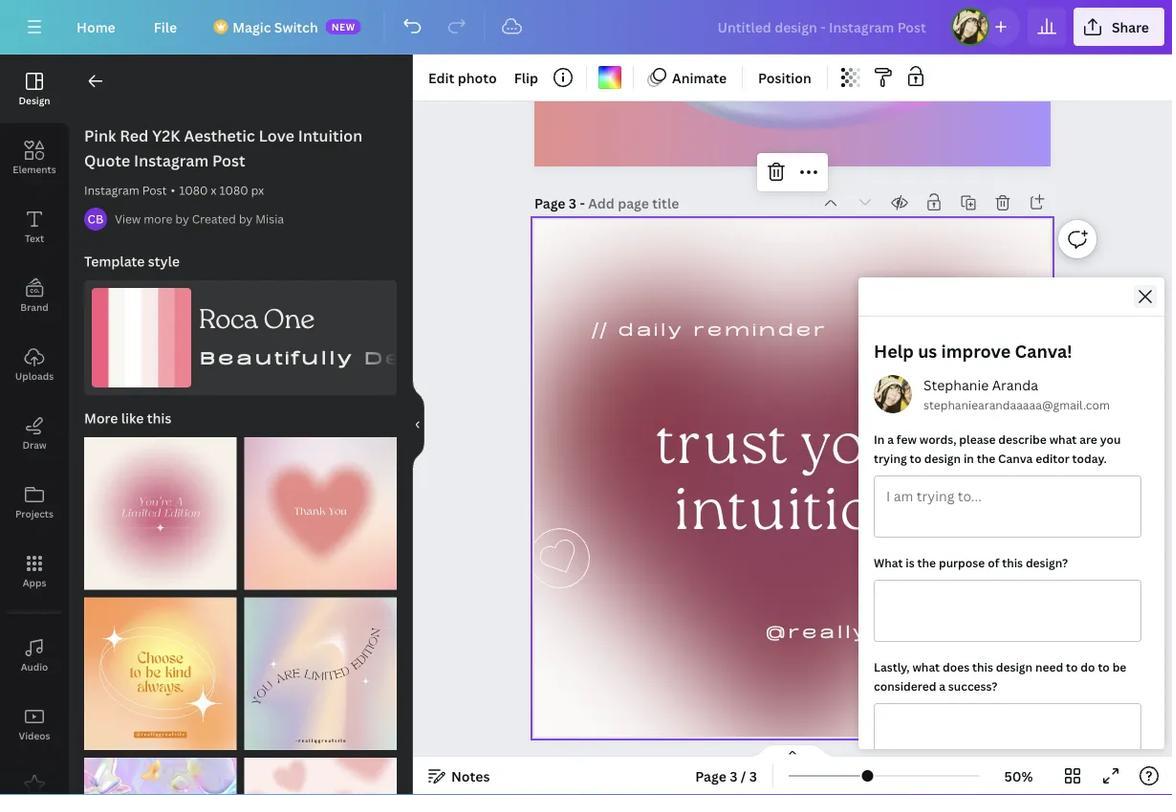 Task type: vqa. For each thing, say whether or not it's contained in the screenshot.
/
yes



Task type: locate. For each thing, give the bounding box(es) containing it.
3
[[569, 194, 577, 212], [730, 767, 738, 785], [750, 767, 758, 785]]

editor
[[1036, 450, 1070, 466]]

a down does
[[940, 678, 946, 694]]

beautifully
[[199, 343, 354, 368]]

1 horizontal spatial post
[[212, 150, 246, 171]]

0 vertical spatial instagram
[[134, 150, 209, 171]]

1 vertical spatial design
[[997, 659, 1033, 675]]

flip
[[514, 68, 539, 87]]

design down "words,"
[[925, 450, 962, 466]]

by right more
[[175, 211, 189, 227]]

0 vertical spatial the
[[978, 450, 996, 466]]

apps
[[23, 576, 46, 589]]

delicious
[[364, 343, 499, 368]]

edit
[[429, 68, 455, 87]]

the
[[978, 450, 996, 466], [918, 554, 937, 570]]

videos
[[19, 729, 50, 742]]

1 vertical spatial this
[[1003, 554, 1024, 570]]

this right like at bottom left
[[147, 409, 172, 427]]

the inside in a few words, please describe what are you trying to design in the canva editor today.
[[978, 450, 996, 466]]

a
[[888, 431, 895, 447], [940, 678, 946, 694]]

1 horizontal spatial by
[[239, 211, 253, 227]]

hide image
[[412, 379, 425, 471]]

need
[[1036, 659, 1064, 675]]

notes button
[[421, 761, 498, 791]]

1 vertical spatial what
[[913, 659, 941, 675]]

help us improve canva!
[[874, 339, 1073, 363]]

0 vertical spatial post
[[212, 150, 246, 171]]

canva!
[[1016, 339, 1073, 363]]

draw
[[22, 438, 46, 451]]

aranda
[[993, 376, 1039, 394]]

roca one beautifully delicious sans
[[199, 303, 585, 368]]

what up editor
[[1050, 431, 1078, 447]]

magic
[[233, 18, 271, 36]]

a right 'in'
[[888, 431, 895, 447]]

position
[[759, 68, 812, 87]]

//
[[592, 316, 609, 339]]

instagram down quote
[[84, 182, 140, 198]]

to
[[910, 450, 922, 466], [1067, 659, 1079, 675], [1099, 659, 1111, 675]]

intuition
[[674, 473, 912, 563]]

2 1080 from the left
[[219, 182, 248, 198]]

3 right "/"
[[750, 767, 758, 785]]

lastly, what does this design need to do to be considered a success?
[[874, 659, 1127, 694]]

1 vertical spatial post
[[142, 182, 167, 198]]

0 vertical spatial design
[[925, 450, 962, 466]]

to down few
[[910, 450, 922, 466]]

3 left "/"
[[730, 767, 738, 785]]

to left be
[[1099, 659, 1111, 675]]

gradient motivational quotes instagram post group
[[244, 586, 397, 750]]

x
[[211, 182, 217, 198]]

-
[[580, 194, 585, 212]]

style
[[148, 252, 180, 270]]

draw button
[[0, 399, 69, 468]]

what inside in a few words, please describe what are you trying to design in the canva editor today.
[[1050, 431, 1078, 447]]

0 horizontal spatial 1080
[[179, 182, 208, 198]]

words,
[[920, 431, 957, 447]]

this
[[147, 409, 172, 427], [1003, 554, 1024, 570], [973, 659, 994, 675]]

pink simple gradient love thank you instagram post image
[[244, 437, 397, 590]]

animate button
[[642, 62, 735, 93]]

1 horizontal spatial the
[[978, 450, 996, 466]]

in
[[964, 450, 975, 466]]

3 left -
[[569, 194, 577, 212]]

post up more
[[142, 182, 167, 198]]

0 horizontal spatial the
[[918, 554, 937, 570]]

post down aesthetic at left
[[212, 150, 246, 171]]

more
[[144, 211, 173, 227]]

page left -
[[535, 194, 566, 212]]

instagram
[[134, 150, 209, 171], [84, 182, 140, 198]]

to left 'do'
[[1067, 659, 1079, 675]]

1 horizontal spatial 1080
[[219, 182, 248, 198]]

0 horizontal spatial to
[[910, 450, 922, 466]]

0 vertical spatial page
[[535, 194, 566, 212]]

does
[[943, 659, 970, 675]]

1 horizontal spatial 3
[[730, 767, 738, 785]]

side panel tab list
[[0, 55, 69, 795]]

of
[[988, 554, 1000, 570]]

in
[[874, 431, 885, 447]]

audio
[[21, 660, 48, 673]]

2 horizontal spatial this
[[1003, 554, 1024, 570]]

home
[[77, 18, 116, 36]]

like
[[121, 409, 144, 427]]

template style
[[84, 252, 180, 270]]

main menu bar
[[0, 0, 1173, 55]]

intuition
[[298, 125, 363, 146]]

1 horizontal spatial a
[[940, 678, 946, 694]]

what up considered
[[913, 659, 941, 675]]

no color image
[[599, 66, 622, 89]]

photo
[[458, 68, 497, 87]]

the right in
[[978, 450, 996, 466]]

trust your
[[656, 407, 930, 497]]

by left misia
[[239, 211, 253, 227]]

this inside lastly, what does this design need to do to be considered a success?
[[973, 659, 994, 675]]

2 by from the left
[[239, 211, 253, 227]]

0 horizontal spatial page
[[535, 194, 566, 212]]

new
[[332, 20, 356, 33]]

one
[[264, 303, 315, 343]]

0 vertical spatial what
[[1050, 431, 1078, 447]]

to inside in a few words, please describe what are you trying to design in the canva editor today.
[[910, 450, 922, 466]]

post
[[212, 150, 246, 171], [142, 182, 167, 198]]

0 horizontal spatial 3
[[569, 194, 577, 212]]

none text field inside the product feedback platform panel 'dialog'
[[875, 704, 1141, 764]]

canva assistant image
[[1117, 700, 1140, 723]]

None text field
[[875, 704, 1141, 764]]

instagram down the y2k
[[134, 150, 209, 171]]

trying
[[874, 450, 908, 466]]

quote
[[84, 150, 130, 171]]

1 vertical spatial a
[[940, 678, 946, 694]]

please
[[960, 431, 996, 447]]

love
[[259, 125, 295, 146]]

created by misia element
[[84, 208, 107, 231]]

1 horizontal spatial design
[[997, 659, 1033, 675]]

product feedback platform panel dialog
[[859, 277, 1165, 795]]

0 horizontal spatial by
[[175, 211, 189, 227]]

this up success?
[[973, 659, 994, 675]]

design button
[[0, 55, 69, 123]]

1080 left x
[[179, 182, 208, 198]]

3 for -
[[569, 194, 577, 212]]

2 horizontal spatial to
[[1099, 659, 1111, 675]]

in a few words, please describe what are you trying to design in the canva editor today.
[[874, 431, 1122, 466]]

edit photo button
[[421, 62, 505, 93]]

created by misia image
[[84, 208, 107, 231]]

design inside in a few words, please describe what are you trying to design in the canva editor today.
[[925, 450, 962, 466]]

page 3 / 3
[[696, 767, 758, 785]]

0 horizontal spatial design
[[925, 450, 962, 466]]

0 horizontal spatial what
[[913, 659, 941, 675]]

page for page 3 / 3
[[696, 767, 727, 785]]

this right 'of'
[[1003, 554, 1024, 570]]

None text field
[[875, 581, 1141, 641]]

0 horizontal spatial this
[[147, 409, 172, 427]]

pink red y2k aesthetic love intuition quote instagram post
[[84, 125, 363, 171]]

1 vertical spatial instagram
[[84, 182, 140, 198]]

3 for /
[[730, 767, 738, 785]]

pink purple holographic abstract inspirational quote instagram post image
[[84, 758, 237, 795]]

switch
[[274, 18, 318, 36]]

what inside lastly, what does this design need to do to be considered a success?
[[913, 659, 941, 675]]

purpose
[[939, 554, 986, 570]]

px
[[251, 182, 264, 198]]

help
[[874, 339, 915, 363]]

edit photo
[[429, 68, 497, 87]]

the right the "is"
[[918, 554, 937, 570]]

1080 right x
[[219, 182, 248, 198]]

post inside pink red y2k aesthetic love intuition quote instagram post
[[212, 150, 246, 171]]

1 horizontal spatial what
[[1050, 431, 1078, 447]]

page inside 'button'
[[696, 767, 727, 785]]

page
[[535, 194, 566, 212], [696, 767, 727, 785]]

position button
[[751, 62, 820, 93]]

0 vertical spatial a
[[888, 431, 895, 447]]

1 vertical spatial the
[[918, 554, 937, 570]]

page for page 3 -
[[535, 194, 566, 212]]

roca
[[199, 303, 259, 343]]

1 vertical spatial page
[[696, 767, 727, 785]]

2 vertical spatial this
[[973, 659, 994, 675]]

1 horizontal spatial this
[[973, 659, 994, 675]]

page left "/"
[[696, 767, 727, 785]]

1 horizontal spatial page
[[696, 767, 727, 785]]

0 horizontal spatial a
[[888, 431, 895, 447]]

audio button
[[0, 621, 69, 690]]

pink
[[84, 125, 116, 146]]

design left need
[[997, 659, 1033, 675]]



Task type: describe. For each thing, give the bounding box(es) containing it.
animate
[[673, 68, 727, 87]]

videos button
[[0, 690, 69, 759]]

improve
[[942, 339, 1012, 363]]

gradient motivational quotes instagram post image
[[244, 597, 397, 750]]

created
[[192, 211, 236, 227]]

view more by created by misia
[[115, 211, 284, 227]]

pink search quote instagram post group
[[244, 746, 397, 795]]

page 3 / 3 button
[[688, 761, 765, 791]]

us
[[919, 339, 938, 363]]

y2k
[[152, 125, 180, 146]]

today.
[[1073, 450, 1108, 466]]

/
[[741, 767, 747, 785]]

magic switch
[[233, 18, 318, 36]]

stephanie
[[924, 376, 989, 394]]

projects button
[[0, 468, 69, 537]]

0 horizontal spatial post
[[142, 182, 167, 198]]

I am trying to... text field
[[875, 476, 1141, 537]]

0 vertical spatial this
[[147, 409, 172, 427]]

what is the purpose of this design?
[[874, 554, 1069, 570]]

few
[[897, 431, 917, 447]]

text button
[[0, 192, 69, 261]]

2 horizontal spatial 3
[[750, 767, 758, 785]]

view
[[115, 211, 141, 227]]

success?
[[949, 678, 998, 694]]

50%
[[1005, 767, 1034, 785]]

flip button
[[507, 62, 546, 93]]

share
[[1113, 18, 1150, 36]]

more
[[84, 409, 118, 427]]

Design title text field
[[703, 8, 944, 46]]

pink trendy simple reminder you're a limited edition instagram post group
[[84, 426, 237, 590]]

red
[[120, 125, 149, 146]]

50% button
[[988, 761, 1051, 791]]

design inside lastly, what does this design need to do to be considered a success?
[[997, 659, 1033, 675]]

Page title text field
[[589, 194, 681, 213]]

orange gradient quotes instagram post image
[[84, 597, 237, 750]]

uploads
[[15, 369, 54, 382]]

orange gradient quotes instagram post group
[[84, 586, 237, 750]]

what
[[874, 554, 904, 570]]

1 by from the left
[[175, 211, 189, 227]]

describe
[[999, 431, 1047, 447]]

lastly,
[[874, 659, 910, 675]]

pink simple gradient love thank you instagram post group
[[244, 426, 397, 590]]

design
[[19, 94, 50, 107]]

you
[[1101, 431, 1122, 447]]

pink purple holographic abstract inspirational quote instagram post group
[[84, 746, 237, 795]]

home link
[[61, 8, 131, 46]]

template
[[84, 252, 145, 270]]

pink search quote instagram post image
[[244, 758, 397, 795]]

1 1080 from the left
[[179, 182, 208, 198]]

sans
[[509, 343, 585, 368]]

canva
[[999, 450, 1034, 466]]

text
[[25, 232, 44, 244]]

a inside lastly, what does this design need to do to be considered a success?
[[940, 678, 946, 694]]

be
[[1113, 659, 1127, 675]]

file
[[154, 18, 177, 36]]

notes
[[452, 767, 490, 785]]

@reallygreatsite
[[765, 619, 996, 642]]

reminder
[[693, 316, 828, 339]]

file button
[[139, 8, 192, 46]]

apps button
[[0, 537, 69, 606]]

pink trendy simple reminder you're a limited edition instagram post image
[[84, 437, 237, 590]]

elements
[[13, 163, 56, 176]]

are
[[1080, 431, 1098, 447]]

stephanie aranda stephaniearandaaaaa@gmail.com
[[924, 376, 1111, 412]]

1 horizontal spatial to
[[1067, 659, 1079, 675]]

is
[[906, 554, 915, 570]]

a inside in a few words, please describe what are you trying to design in the canva editor today.
[[888, 431, 895, 447]]

design?
[[1026, 554, 1069, 570]]

more like this
[[84, 409, 172, 427]]

daily
[[618, 316, 684, 339]]

1080 x 1080 px
[[179, 182, 264, 198]]

projects
[[15, 507, 54, 520]]

brand
[[20, 300, 49, 313]]

show pages image
[[747, 743, 839, 759]]

brand button
[[0, 261, 69, 330]]

instagram inside pink red y2k aesthetic love intuition quote instagram post
[[134, 150, 209, 171]]

elements button
[[0, 123, 69, 192]]

// daily reminder
[[592, 316, 828, 339]]

uploads button
[[0, 330, 69, 399]]

your
[[801, 407, 930, 497]]

aesthetic
[[184, 125, 255, 146]]

share button
[[1074, 8, 1165, 46]]

considered
[[874, 678, 937, 694]]

trust
[[656, 407, 789, 497]]

do
[[1081, 659, 1096, 675]]

view more by created by misia button
[[115, 210, 284, 229]]



